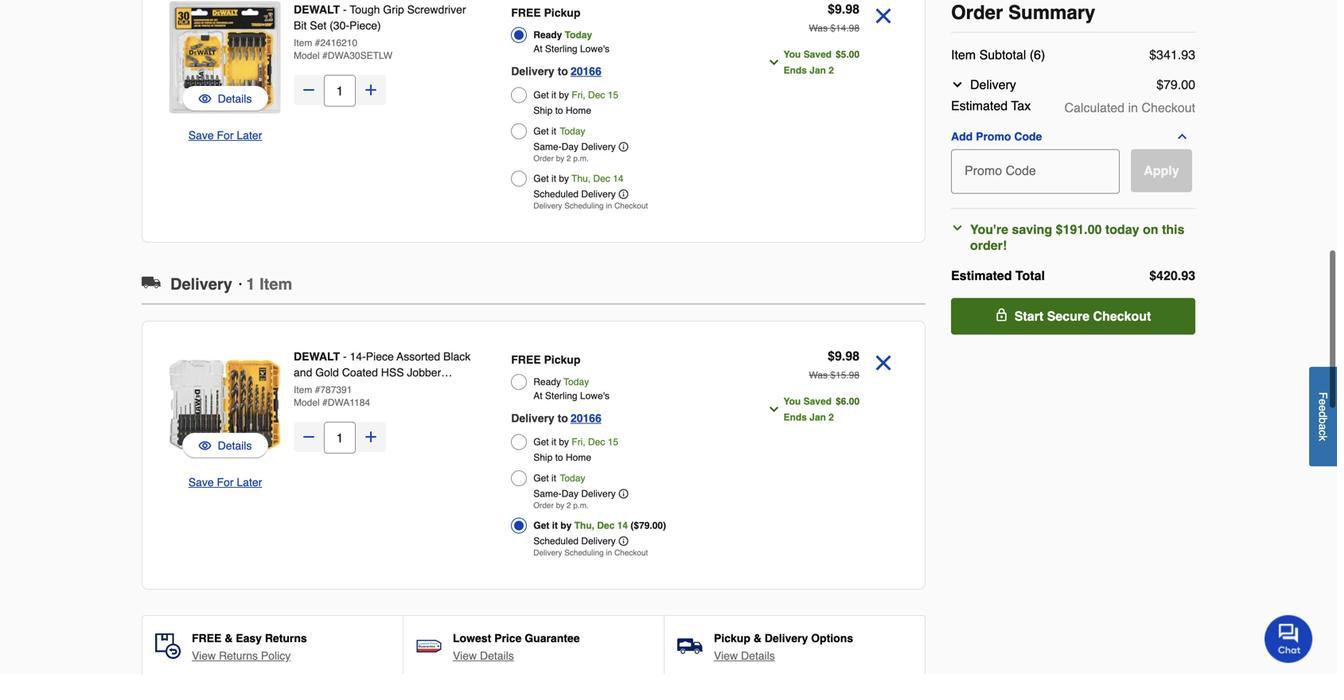 Task type: vqa. For each thing, say whether or not it's contained in the screenshot.
topmost Thu,
yes



Task type: describe. For each thing, give the bounding box(es) containing it.
later for tough grip screwdriver bit set (30-piece)
[[237, 129, 262, 142]]

at sterling lowe's for 14-piece assorted black and gold coated hss jobber length twist drill bit set
[[534, 391, 610, 402]]

pickup inside pickup & delivery options view details
[[714, 632, 751, 645]]

get it by thu, dec 14
[[534, 173, 624, 184]]

on
[[1144, 222, 1159, 237]]

ship to home for 14-piece assorted black and gold coated hss jobber length twist drill bit set
[[534, 452, 592, 463]]

$ 79 .00
[[1157, 77, 1196, 92]]

option group for 14-piece assorted black and gold coated hss jobber length twist drill bit set
[[511, 349, 733, 562]]

$191.00
[[1056, 222, 1102, 237]]

79
[[1164, 77, 1178, 92]]

0 vertical spatial order
[[952, 2, 1004, 23]]

20166 button for tough grip screwdriver bit set (30-piece)
[[571, 62, 602, 81]]

get it by fri, dec 15 for 14-piece assorted black and gold coated hss jobber length twist drill bit set
[[534, 437, 619, 448]]

add promo code
[[952, 130, 1043, 143]]

delivery scheduling in checkout for tough grip screwdriver bit set (30-piece)
[[534, 201, 648, 211]]

start secure checkout
[[1015, 309, 1152, 324]]

$ left remove item image
[[828, 2, 835, 16]]

b
[[1318, 418, 1330, 424]]

free & easy returns view returns policy
[[192, 632, 307, 663]]

dewalt - for (30-
[[294, 3, 350, 16]]

c
[[1318, 430, 1330, 436]]

15 for 14-piece assorted black and gold coated hss jobber length twist drill bit set
[[608, 437, 619, 448]]

thu, for get it by thu, dec 14
[[572, 173, 591, 184]]

price
[[495, 632, 522, 645]]

fri, for tough grip screwdriver bit set (30-piece)
[[572, 90, 586, 101]]

checkout down get it by thu, dec 14
[[615, 201, 648, 211]]

pickup for tough grip screwdriver bit set (30-piece)
[[544, 6, 581, 19]]

item #787391 model #dwa1184
[[294, 385, 370, 409]]

93 for $ 341 . 93
[[1182, 47, 1196, 62]]

easy
[[236, 632, 262, 645]]

. for $ 9 . 98 was $ 15 . 98
[[842, 349, 846, 364]]

calculated in checkout
[[1065, 100, 1196, 115]]

5
[[841, 49, 847, 60]]

420
[[1157, 268, 1178, 283]]

$ 9 . 98 was $ 15 . 98
[[809, 349, 860, 381]]

total
[[1016, 268, 1046, 283]]

($79.00)
[[631, 520, 667, 532]]

6
[[841, 396, 847, 407]]

option group for tough grip screwdriver bit set (30-piece)
[[511, 2, 733, 215]]

length
[[294, 382, 328, 395]]

14 inside $ 9 . 98 was $ 14 . 98
[[836, 23, 847, 34]]

summary
[[1009, 2, 1096, 23]]

order for 14-piece assorted black and gold coated hss jobber length twist drill bit set
[[534, 501, 554, 510]]

gold
[[316, 366, 339, 379]]

view for free & easy returns view returns policy
[[192, 650, 216, 663]]

.00 for tough grip screwdriver bit set (30-piece)
[[847, 49, 860, 60]]

piece)
[[350, 19, 381, 32]]

$ 341 . 93
[[1150, 47, 1196, 62]]

at for 14-piece assorted black and gold coated hss jobber length twist drill bit set
[[534, 391, 543, 402]]

chevron down image
[[768, 403, 781, 416]]

quickview image
[[199, 438, 212, 454]]

tough
[[350, 3, 380, 16]]

view inside lowest price guarantee view details
[[453, 650, 477, 663]]

$ 9 . 98 was $ 14 . 98
[[809, 2, 860, 34]]

chat invite button image
[[1265, 615, 1314, 663]]

remove item image
[[870, 2, 898, 30]]

tough grip screwdriver bit set (30-piece) image
[[168, 0, 283, 115]]

f e e d b a c k
[[1318, 393, 1330, 442]]

0 vertical spatial returns
[[265, 632, 307, 645]]

promo
[[976, 130, 1012, 143]]

6 get from the top
[[534, 520, 550, 532]]

93 for $ 420 . 93
[[1182, 268, 1196, 283]]

save for later button for 14-piece assorted black and gold coated hss jobber length twist drill bit set
[[188, 475, 262, 491]]

in for 14-piece assorted black and gold coated hss jobber length twist drill bit set
[[606, 549, 613, 558]]

you saved $ 6 .00 ends jan 2
[[784, 396, 860, 423]]

$ up "you saved $ 6 .00 ends jan 2"
[[831, 370, 836, 381]]

f e e d b a c k button
[[1310, 367, 1338, 467]]

341
[[1157, 47, 1178, 62]]

checkout down the 79
[[1142, 100, 1196, 115]]

0 vertical spatial in
[[1129, 100, 1139, 115]]

same-day delivery for tough grip screwdriver bit set (30-piece)
[[534, 141, 616, 153]]

get it by fri, dec 15 for tough grip screwdriver bit set (30-piece)
[[534, 90, 619, 101]]

add promo code link
[[952, 130, 1196, 143]]

ship for tough grip screwdriver bit set (30-piece)
[[534, 105, 553, 116]]

& for pickup
[[754, 632, 762, 645]]

delivery to 20166 for 14-piece assorted black and gold coated hss jobber length twist drill bit set
[[511, 412, 602, 425]]

#787391
[[315, 385, 352, 396]]

this
[[1163, 222, 1185, 237]]

you saved $ 5 .00 ends jan 2
[[784, 49, 860, 76]]

details inside pickup & delivery options view details
[[741, 650, 775, 663]]

dewalt - for gold
[[294, 350, 350, 363]]

pickup for 14-piece assorted black and gold coated hss jobber length twist drill bit set
[[544, 354, 581, 366]]

secure image
[[996, 309, 1009, 321]]

2 inside you saved $ 5 .00 ends jan 2
[[829, 65, 834, 76]]

info image for same-day delivery
[[619, 142, 629, 152]]

checkout down ($79.00) at the bottom of the page
[[615, 549, 648, 558]]

. for $ 9 . 98 was $ 14 . 98
[[842, 2, 846, 16]]

piece
[[366, 350, 394, 363]]

1 item
[[246, 275, 292, 293]]

#2416210
[[315, 37, 358, 49]]

secure
[[1048, 309, 1090, 324]]

4 get from the top
[[534, 437, 549, 448]]

- for tough
[[343, 3, 347, 16]]

save for later for 14-piece assorted black and gold coated hss jobber length twist drill bit set
[[188, 476, 262, 489]]

ready today for 14-piece assorted black and gold coated hss jobber length twist drill bit set
[[534, 377, 589, 388]]

checkout inside button
[[1094, 309, 1152, 324]]

subtotal
[[980, 47, 1027, 62]]

$ down on
[[1150, 268, 1157, 283]]

for for tough grip screwdriver bit set (30-piece)
[[217, 129, 234, 142]]

start secure checkout button
[[952, 298, 1196, 335]]

tax
[[1012, 98, 1031, 113]]

you're
[[971, 222, 1009, 237]]

d
[[1318, 412, 1330, 418]]

start
[[1015, 309, 1044, 324]]

black
[[444, 350, 471, 363]]

(6)
[[1030, 47, 1046, 62]]

15 inside $ 9 . 98 was $ 15 . 98
[[836, 370, 847, 381]]

lowest
[[453, 632, 492, 645]]

you're saving  $191.00  today on this order! link
[[952, 222, 1190, 254]]

screwdriver
[[407, 3, 466, 16]]

.00 for 14-piece assorted black and gold coated hss jobber length twist drill bit set
[[847, 396, 860, 407]]

model for tough grip screwdriver bit set (30-piece)
[[294, 50, 320, 61]]

chevron down image for delivery
[[952, 78, 964, 91]]

was for tough grip screwdriver bit set (30-piece)
[[809, 23, 828, 34]]

sterling for tough grip screwdriver bit set (30-piece)
[[545, 43, 578, 55]]

options
[[812, 632, 854, 645]]

free for tough grip screwdriver bit set (30-piece)
[[511, 6, 541, 19]]

save for later for tough grip screwdriver bit set (30-piece)
[[188, 129, 262, 142]]

order summary
[[952, 2, 1096, 23]]

add
[[952, 130, 973, 143]]

5 get from the top
[[534, 473, 549, 484]]

save for tough grip screwdriver bit set (30-piece)
[[188, 129, 214, 142]]

today
[[1106, 222, 1140, 237]]

info image for same-day delivery
[[619, 489, 629, 499]]

get it today for tough grip screwdriver bit set (30-piece)
[[534, 126, 586, 137]]

1
[[246, 275, 255, 293]]

at for tough grip screwdriver bit set (30-piece)
[[534, 43, 543, 55]]

details inside lowest price guarantee view details
[[480, 650, 514, 663]]

and
[[294, 366, 312, 379]]

$ down 341
[[1157, 77, 1164, 92]]

drill
[[359, 382, 379, 395]]

a
[[1318, 424, 1330, 430]]

estimated tax
[[952, 98, 1031, 113]]

order for tough grip screwdriver bit set (30-piece)
[[534, 154, 554, 163]]

stepper number input field with increment and decrement buttons number field for gold
[[324, 422, 356, 454]]

tough grip screwdriver bit set (30-piece)
[[294, 3, 466, 32]]

delivery to 20166 for tough grip screwdriver bit set (30-piece)
[[511, 65, 602, 78]]

ready for 14-piece assorted black and gold coated hss jobber length twist drill bit set
[[534, 377, 561, 388]]

& for free
[[225, 632, 233, 645]]

truck filled image
[[142, 273, 161, 292]]

estimated for estimated tax
[[952, 98, 1008, 113]]

ready for tough grip screwdriver bit set (30-piece)
[[534, 29, 562, 41]]

day for tough grip screwdriver bit set (30-piece)
[[562, 141, 579, 153]]

ready today for tough grip screwdriver bit set (30-piece)
[[534, 29, 593, 41]]

view returns policy link
[[192, 648, 291, 664]]

remove item image
[[870, 349, 898, 377]]

info image for scheduled delivery
[[619, 537, 629, 546]]

2 get from the top
[[534, 126, 549, 137]]

free pickup for tough grip screwdriver bit set (30-piece)
[[511, 6, 581, 19]]

item subtotal (6)
[[952, 47, 1046, 62]]

order by 2 p.m. for tough grip screwdriver bit set (30-piece)
[[534, 154, 589, 163]]

model for 14-piece assorted black and gold coated hss jobber length twist drill bit set
[[294, 397, 320, 409]]

home for tough grip screwdriver bit set (30-piece)
[[566, 105, 592, 116]]

14-
[[350, 350, 366, 363]]

14-piece assorted black and gold coated hss jobber length twist drill bit set image
[[168, 347, 283, 462]]

set inside 14-piece assorted black and gold coated hss jobber length twist drill bit set
[[398, 382, 415, 395]]

. up 6
[[847, 370, 849, 381]]



Task type: locate. For each thing, give the bounding box(es) containing it.
save for later down quickview image
[[188, 476, 262, 489]]

home
[[566, 105, 592, 116], [566, 452, 592, 463]]

1 e from the top
[[1318, 399, 1330, 406]]

dewalt up gold
[[294, 350, 340, 363]]

for down 14-piece assorted black and gold coated hss jobber length twist drill bit set image
[[217, 476, 234, 489]]

.00 down $ 9 . 98 was $ 15 . 98
[[847, 396, 860, 407]]

1 at from the top
[[534, 43, 543, 55]]

1 vertical spatial ship to home
[[534, 452, 592, 463]]

1 vertical spatial at sterling lowe's
[[534, 391, 610, 402]]

2 estimated from the top
[[952, 268, 1013, 283]]

fri, for 14-piece assorted black and gold coated hss jobber length twist drill bit set
[[572, 437, 586, 448]]

bit down hss
[[382, 382, 395, 395]]

e up b
[[1318, 406, 1330, 412]]

ends inside "you saved $ 6 .00 ends jan 2"
[[784, 412, 807, 423]]

1 - from the top
[[343, 3, 347, 16]]

1 vertical spatial set
[[398, 382, 415, 395]]

2 model from the top
[[294, 397, 320, 409]]

model down #2416210
[[294, 50, 320, 61]]

0 vertical spatial later
[[237, 129, 262, 142]]

$ inside "you saved $ 6 .00 ends jan 2"
[[836, 396, 841, 407]]

1 order by 2 p.m. from the top
[[534, 154, 589, 163]]

delivery inside pickup & delivery options view details
[[765, 632, 809, 645]]

1 vertical spatial 93
[[1182, 268, 1196, 283]]

0 vertical spatial get it today
[[534, 126, 586, 137]]

same-day delivery for 14-piece assorted black and gold coated hss jobber length twist drill bit set
[[534, 489, 616, 500]]

None text field
[[958, 149, 1113, 184]]

2 get it by fri, dec 15 from the top
[[534, 437, 619, 448]]

1 vertical spatial scheduled
[[534, 536, 579, 547]]

saved left 5
[[804, 49, 832, 60]]

9
[[835, 2, 842, 16], [835, 349, 842, 364]]

hss
[[381, 366, 404, 379]]

1 9 from the top
[[835, 2, 842, 16]]

20166
[[571, 65, 602, 78], [571, 412, 602, 425]]

2 ship to home from the top
[[534, 452, 592, 463]]

1 delivery scheduling in checkout from the top
[[534, 201, 648, 211]]

2 up 'get it by thu, dec 14 ($79.00)'
[[567, 501, 571, 510]]

jan for 14-piece assorted black and gold coated hss jobber length twist drill bit set
[[810, 412, 827, 423]]

info image down 'get it by thu, dec 14 ($79.00)'
[[619, 537, 629, 546]]

0 vertical spatial order by 2 p.m.
[[534, 154, 589, 163]]

same- for 14-piece assorted black and gold coated hss jobber length twist drill bit set
[[534, 489, 562, 500]]

2 free pickup from the top
[[511, 354, 581, 366]]

at sterling lowe's for tough grip screwdriver bit set (30-piece)
[[534, 43, 610, 55]]

0 vertical spatial free pickup
[[511, 6, 581, 19]]

1 vertical spatial free pickup
[[511, 354, 581, 366]]

save for later
[[188, 129, 262, 142], [188, 476, 262, 489]]

2 ready from the top
[[534, 377, 561, 388]]

free for 14-piece assorted black and gold coated hss jobber length twist drill bit set
[[511, 354, 541, 366]]

.00 inside "you saved $ 6 .00 ends jan 2"
[[847, 396, 860, 407]]

saved inside you saved $ 5 .00 ends jan 2
[[804, 49, 832, 60]]

chevron down image left you saved $ 5 .00 ends jan 2
[[768, 56, 781, 69]]

. down this
[[1178, 268, 1182, 283]]

f
[[1318, 393, 1330, 399]]

1 93 from the top
[[1182, 47, 1196, 62]]

minus image
[[301, 429, 317, 445]]

1 horizontal spatial &
[[754, 632, 762, 645]]

order up "item subtotal (6)"
[[952, 2, 1004, 23]]

2 e from the top
[[1318, 406, 1330, 412]]

1 same- from the top
[[534, 141, 562, 153]]

1 vertical spatial info image
[[619, 489, 629, 499]]

save for later button down quickview icon
[[188, 127, 262, 143]]

view details link for details
[[453, 648, 514, 664]]

14-piece assorted black and gold coated hss jobber length twist drill bit set
[[294, 350, 471, 395]]

scheduling down get it by thu, dec 14
[[565, 201, 604, 211]]

assorted
[[397, 350, 441, 363]]

#dwa1184
[[323, 397, 370, 409]]

0 vertical spatial info image
[[619, 190, 629, 199]]

& left options
[[754, 632, 762, 645]]

item down and
[[294, 385, 312, 396]]

1 vertical spatial scheduled delivery
[[534, 536, 616, 547]]

1 vertical spatial jan
[[810, 412, 827, 423]]

view inside pickup & delivery options view details
[[714, 650, 738, 663]]

- for 14-
[[343, 350, 347, 363]]

returns down the easy
[[219, 650, 258, 663]]

1 vertical spatial save for later
[[188, 476, 262, 489]]

1 day from the top
[[562, 141, 579, 153]]

ship to home up get it by thu, dec 14
[[534, 105, 592, 116]]

0 vertical spatial 20166 button
[[571, 62, 602, 81]]

you left 5
[[784, 49, 801, 60]]

2 vertical spatial pickup
[[714, 632, 751, 645]]

20166 for tough grip screwdriver bit set (30-piece)
[[571, 65, 602, 78]]

& inside free & easy returns view returns policy
[[225, 632, 233, 645]]

1 vertical spatial save
[[188, 476, 214, 489]]

0 vertical spatial ends
[[784, 65, 807, 76]]

chevron down image inside you're saving  $191.00  today on this order! 'link'
[[952, 222, 964, 235]]

2 option group from the top
[[511, 349, 733, 562]]

.00 inside you saved $ 5 .00 ends jan 2
[[847, 49, 860, 60]]

1 vertical spatial save for later button
[[188, 475, 262, 491]]

same-
[[534, 141, 562, 153], [534, 489, 562, 500]]

1 vertical spatial ready
[[534, 377, 561, 388]]

in for tough grip screwdriver bit set (30-piece)
[[606, 201, 613, 211]]

1 horizontal spatial view details link
[[714, 648, 775, 664]]

1 vertical spatial chevron down image
[[952, 78, 964, 91]]

estimated down order!
[[952, 268, 1013, 283]]

jan inside you saved $ 5 .00 ends jan 2
[[810, 65, 827, 76]]

1 for from the top
[[217, 129, 234, 142]]

1 ends from the top
[[784, 65, 807, 76]]

plus image down #dwa30setlw
[[363, 82, 379, 98]]

1 p.m. from the top
[[574, 154, 589, 163]]

estimated for estimated total
[[952, 268, 1013, 283]]

you right chevron down icon
[[784, 396, 801, 407]]

.00 down $ 9 . 98 was $ 14 . 98 at the top of the page
[[847, 49, 860, 60]]

2 jan from the top
[[810, 412, 827, 423]]

minus image
[[301, 82, 317, 98]]

$ up you saved $ 5 .00 ends jan 2
[[831, 23, 836, 34]]

view details link
[[453, 648, 514, 664], [714, 648, 775, 664]]

$ up calculated in checkout
[[1150, 47, 1157, 62]]

1 same-day delivery from the top
[[534, 141, 616, 153]]

saved for tough grip screwdriver bit set (30-piece)
[[804, 49, 832, 60]]

scheduled delivery for 14-piece assorted black and gold coated hss jobber length twist drill bit set
[[534, 536, 616, 547]]

save for later button
[[188, 127, 262, 143], [188, 475, 262, 491]]

1 delivery to 20166 from the top
[[511, 65, 602, 78]]

1 ready today from the top
[[534, 29, 593, 41]]

dewalt - up (30-
[[294, 3, 350, 16]]

scheduled delivery
[[534, 189, 616, 200], [534, 536, 616, 547]]

2 info image from the top
[[619, 489, 629, 499]]

2 later from the top
[[237, 476, 262, 489]]

1 & from the left
[[225, 632, 233, 645]]

9 left remove item icon
[[835, 349, 842, 364]]

day up get it by thu, dec 14
[[562, 141, 579, 153]]

0 vertical spatial scheduled delivery
[[534, 189, 616, 200]]

Stepper number input field with increment and decrement buttons number field
[[324, 75, 356, 107], [324, 422, 356, 454]]

2
[[829, 65, 834, 76], [567, 154, 571, 163], [829, 412, 834, 423], [567, 501, 571, 510]]

9 for 14-piece assorted black and gold coated hss jobber length twist drill bit set
[[835, 349, 842, 364]]

.
[[842, 2, 846, 16], [847, 23, 849, 34], [1178, 47, 1182, 62], [1178, 268, 1182, 283], [842, 349, 846, 364], [847, 370, 849, 381]]

0 vertical spatial dewalt
[[294, 3, 340, 16]]

view
[[192, 650, 216, 663], [453, 650, 477, 663], [714, 650, 738, 663]]

0 vertical spatial info image
[[619, 142, 629, 152]]

later
[[237, 129, 262, 142], [237, 476, 262, 489]]

1 save for later from the top
[[188, 129, 262, 142]]

1 vertical spatial returns
[[219, 650, 258, 663]]

bit left (30-
[[294, 19, 307, 32]]

get it by thu, dec 14 ($79.00)
[[534, 520, 667, 532]]

ends for 14-piece assorted black and gold coated hss jobber length twist drill bit set
[[784, 412, 807, 423]]

1 estimated from the top
[[952, 98, 1008, 113]]

it
[[552, 90, 557, 101], [552, 126, 557, 137], [552, 173, 557, 184], [552, 437, 557, 448], [552, 473, 557, 484], [552, 520, 558, 532]]

home up get it by thu, dec 14
[[566, 105, 592, 116]]

jan for tough grip screwdriver bit set (30-piece)
[[810, 65, 827, 76]]

0 vertical spatial 15
[[608, 90, 619, 101]]

save down quickview icon
[[188, 129, 214, 142]]

0 vertical spatial day
[[562, 141, 579, 153]]

estimated
[[952, 98, 1008, 113], [952, 268, 1013, 283]]

1 vertical spatial delivery to 20166
[[511, 412, 602, 425]]

scheduled delivery down get it by thu, dec 14
[[534, 189, 616, 200]]

was up you saved $ 5 .00 ends jan 2
[[809, 23, 828, 34]]

1 fri, from the top
[[572, 90, 586, 101]]

2 day from the top
[[562, 489, 579, 500]]

1 get from the top
[[534, 90, 549, 101]]

15 for tough grip screwdriver bit set (30-piece)
[[608, 90, 619, 101]]

1 free pickup from the top
[[511, 6, 581, 19]]

day up 'get it by thu, dec 14 ($79.00)'
[[562, 489, 579, 500]]

0 vertical spatial delivery to 20166
[[511, 65, 602, 78]]

lowest price guarantee view details
[[453, 632, 580, 663]]

same- for tough grip screwdriver bit set (30-piece)
[[534, 141, 562, 153]]

sterling for 14-piece assorted black and gold coated hss jobber length twist drill bit set
[[545, 391, 578, 402]]

2 order by 2 p.m. from the top
[[534, 501, 589, 510]]

delivery scheduling in checkout
[[534, 201, 648, 211], [534, 549, 648, 558]]

ship to home for tough grip screwdriver bit set (30-piece)
[[534, 105, 592, 116]]

0 vertical spatial same-
[[534, 141, 562, 153]]

jan right chevron down icon
[[810, 412, 827, 423]]

returns up policy
[[265, 632, 307, 645]]

was
[[809, 23, 828, 34], [809, 370, 828, 381]]

same-day delivery up 'get it by thu, dec 14 ($79.00)'
[[534, 489, 616, 500]]

you're saving  $191.00  today on this order!
[[971, 222, 1185, 253]]

later for 14-piece assorted black and gold coated hss jobber length twist drill bit set
[[237, 476, 262, 489]]

& left the easy
[[225, 632, 233, 645]]

info image
[[619, 142, 629, 152], [619, 537, 629, 546]]

1 vertical spatial 20166
[[571, 412, 602, 425]]

1 vertical spatial info image
[[619, 537, 629, 546]]

lowe's for 14-piece assorted black and gold coated hss jobber length twist drill bit set
[[580, 391, 610, 402]]

14
[[836, 23, 847, 34], [613, 173, 624, 184], [618, 520, 628, 532]]

scheduling for tough grip screwdriver bit set (30-piece)
[[565, 201, 604, 211]]

2 same- from the top
[[534, 489, 562, 500]]

. for $ 341 . 93
[[1178, 47, 1182, 62]]

2 & from the left
[[754, 632, 762, 645]]

0 vertical spatial was
[[809, 23, 828, 34]]

20166 button for 14-piece assorted black and gold coated hss jobber length twist drill bit set
[[571, 409, 602, 428]]

20166 for 14-piece assorted black and gold coated hss jobber length twist drill bit set
[[571, 412, 602, 425]]

1 was from the top
[[809, 23, 828, 34]]

you for 14-piece assorted black and gold coated hss jobber length twist drill bit set
[[784, 396, 801, 407]]

93 right 341
[[1182, 47, 1196, 62]]

1 ship from the top
[[534, 105, 553, 116]]

ship for 14-piece assorted black and gold coated hss jobber length twist drill bit set
[[534, 452, 553, 463]]

1 get it by fri, dec 15 from the top
[[534, 90, 619, 101]]

1 vertical spatial saved
[[804, 396, 832, 407]]

day for 14-piece assorted black and gold coated hss jobber length twist drill bit set
[[562, 489, 579, 500]]

thu,
[[572, 173, 591, 184], [575, 520, 595, 532]]

1 vertical spatial for
[[217, 476, 234, 489]]

get it today up 'get it by thu, dec 14 ($79.00)'
[[534, 473, 586, 484]]

$ down $ 9 . 98 was $ 14 . 98 at the top of the page
[[836, 49, 841, 60]]

2 save from the top
[[188, 476, 214, 489]]

1 ship to home from the top
[[534, 105, 592, 116]]

jan inside "you saved $ 6 .00 ends jan 2"
[[810, 412, 827, 423]]

for
[[217, 129, 234, 142], [217, 476, 234, 489]]

2 vertical spatial free
[[192, 632, 222, 645]]

bit inside 14-piece assorted black and gold coated hss jobber length twist drill bit set
[[382, 382, 395, 395]]

2 was from the top
[[809, 370, 828, 381]]

0 vertical spatial p.m.
[[574, 154, 589, 163]]

save for later button down quickview image
[[188, 475, 262, 491]]

you inside "you saved $ 6 .00 ends jan 2"
[[784, 396, 801, 407]]

free inside free & easy returns view returns policy
[[192, 632, 222, 645]]

1 vertical spatial ship
[[534, 452, 553, 463]]

free pickup
[[511, 6, 581, 19], [511, 354, 581, 366]]

saved left 6
[[804, 396, 832, 407]]

item right 1
[[260, 275, 292, 293]]

1 vertical spatial scheduling
[[565, 549, 604, 558]]

bullet image
[[239, 283, 242, 286]]

2 9 from the top
[[835, 349, 842, 364]]

get it today for 14-piece assorted black and gold coated hss jobber length twist drill bit set
[[534, 473, 586, 484]]

2 ship from the top
[[534, 452, 553, 463]]

0 vertical spatial home
[[566, 105, 592, 116]]

1 at sterling lowe's from the top
[[534, 43, 610, 55]]

1 lowe's from the top
[[580, 43, 610, 55]]

0 vertical spatial sterling
[[545, 43, 578, 55]]

info image for scheduled delivery
[[619, 190, 629, 199]]

9 inside $ 9 . 98 was $ 14 . 98
[[835, 2, 842, 16]]

was inside $ 9 . 98 was $ 15 . 98
[[809, 370, 828, 381]]

2 plus image from the top
[[363, 429, 379, 445]]

by
[[559, 90, 569, 101], [556, 154, 565, 163], [559, 173, 569, 184], [559, 437, 569, 448], [556, 501, 565, 510], [561, 520, 572, 532]]

saved inside "you saved $ 6 .00 ends jan 2"
[[804, 396, 832, 407]]

scheduled down 'get it by thu, dec 14 ($79.00)'
[[534, 536, 579, 547]]

2 vertical spatial chevron down image
[[952, 222, 964, 235]]

2 saved from the top
[[804, 396, 832, 407]]

0 vertical spatial get it by fri, dec 15
[[534, 90, 619, 101]]

1 vertical spatial lowe's
[[580, 391, 610, 402]]

0 vertical spatial set
[[310, 19, 327, 32]]

same-day delivery
[[534, 141, 616, 153], [534, 489, 616, 500]]

- left 14-
[[343, 350, 347, 363]]

2 same-day delivery from the top
[[534, 489, 616, 500]]

2 down $ 9 . 98 was $ 14 . 98 at the top of the page
[[829, 65, 834, 76]]

chevron down image left you're
[[952, 222, 964, 235]]

9 left remove item image
[[835, 2, 842, 16]]

chevron down image
[[768, 56, 781, 69], [952, 78, 964, 91], [952, 222, 964, 235]]

2 horizontal spatial view
[[714, 650, 738, 663]]

scheduled
[[534, 189, 579, 200], [534, 536, 579, 547]]

chevron down image up estimated tax
[[952, 78, 964, 91]]

2 at sterling lowe's from the top
[[534, 391, 610, 402]]

set inside tough grip screwdriver bit set (30-piece)
[[310, 19, 327, 32]]

item for item #2416210 model #dwa30setlw
[[294, 37, 312, 49]]

1 vertical spatial get it today
[[534, 473, 586, 484]]

0 vertical spatial bit
[[294, 19, 307, 32]]

item inside item #2416210 model #dwa30setlw
[[294, 37, 312, 49]]

get
[[534, 90, 549, 101], [534, 126, 549, 137], [534, 173, 549, 184], [534, 437, 549, 448], [534, 473, 549, 484], [534, 520, 550, 532]]

1 you from the top
[[784, 49, 801, 60]]

item inside "item #787391 model #dwa1184"
[[294, 385, 312, 396]]

14 for get it by thu, dec 14 ($79.00)
[[618, 520, 628, 532]]

bit inside tough grip screwdriver bit set (30-piece)
[[294, 19, 307, 32]]

1 saved from the top
[[804, 49, 832, 60]]

plus image for coated
[[363, 429, 379, 445]]

saved for 14-piece assorted black and gold coated hss jobber length twist drill bit set
[[804, 396, 832, 407]]

plus image for piece)
[[363, 82, 379, 98]]

item left #2416210
[[294, 37, 312, 49]]

2 delivery to 20166 from the top
[[511, 412, 602, 425]]

2 ends from the top
[[784, 412, 807, 423]]

2 delivery scheduling in checkout from the top
[[534, 549, 648, 558]]

2 info image from the top
[[619, 537, 629, 546]]

$
[[828, 2, 835, 16], [831, 23, 836, 34], [1150, 47, 1157, 62], [836, 49, 841, 60], [1157, 77, 1164, 92], [1150, 268, 1157, 283], [828, 349, 835, 364], [831, 370, 836, 381], [836, 396, 841, 407]]

1 vertical spatial ready today
[[534, 377, 589, 388]]

policy
[[261, 650, 291, 663]]

2 save for later from the top
[[188, 476, 262, 489]]

1 save for later button from the top
[[188, 127, 262, 143]]

2 dewalt - from the top
[[294, 350, 350, 363]]

scheduled for 14-piece assorted black and gold coated hss jobber length twist drill bit set
[[534, 536, 579, 547]]

today
[[565, 29, 593, 41], [560, 126, 586, 137], [564, 377, 589, 388], [560, 473, 586, 484]]

delivery scheduling in checkout down get it by thu, dec 14
[[534, 201, 648, 211]]

details button
[[182, 86, 268, 111], [199, 91, 252, 107], [182, 433, 268, 459], [199, 438, 252, 454]]

#dwa30setlw
[[323, 50, 393, 61]]

chevron up image
[[1177, 130, 1189, 143]]

to
[[558, 65, 568, 78], [556, 105, 564, 116], [558, 412, 568, 425], [556, 452, 564, 463]]

0 vertical spatial stepper number input field with increment and decrement buttons number field
[[324, 75, 356, 107]]

order by 2 p.m. for 14-piece assorted black and gold coated hss jobber length twist drill bit set
[[534, 501, 589, 510]]

thu, for get it by thu, dec 14 ($79.00)
[[575, 520, 595, 532]]

for down tough grip screwdriver bit set (30-piece) image
[[217, 129, 234, 142]]

info image up 'get it by thu, dec 14 ($79.00)'
[[619, 489, 629, 499]]

ship
[[534, 105, 553, 116], [534, 452, 553, 463]]

item left subtotal
[[952, 47, 976, 62]]

view for pickup & delivery options view details
[[714, 650, 738, 663]]

saving
[[1013, 222, 1053, 237]]

0 vertical spatial ship
[[534, 105, 553, 116]]

scheduled down get it by thu, dec 14
[[534, 189, 579, 200]]

p.m. for 14-piece assorted black and gold coated hss jobber length twist drill bit set
[[574, 501, 589, 510]]

2 - from the top
[[343, 350, 347, 363]]

1 vertical spatial p.m.
[[574, 501, 589, 510]]

(30-
[[330, 19, 350, 32]]

. for $ 420 . 93
[[1178, 268, 1182, 283]]

3 view from the left
[[714, 650, 738, 663]]

1 vertical spatial ends
[[784, 412, 807, 423]]

order up 'get it by thu, dec 14 ($79.00)'
[[534, 501, 554, 510]]

model inside "item #787391 model #dwa1184"
[[294, 397, 320, 409]]

2 20166 button from the top
[[571, 409, 602, 428]]

1 vertical spatial option group
[[511, 349, 733, 562]]

93
[[1182, 47, 1196, 62], [1182, 268, 1196, 283]]

1 vertical spatial in
[[606, 201, 613, 211]]

model down length
[[294, 397, 320, 409]]

0 vertical spatial estimated
[[952, 98, 1008, 113]]

jan down $ 9 . 98 was $ 14 . 98 at the top of the page
[[810, 65, 827, 76]]

1 20166 button from the top
[[571, 62, 602, 81]]

. up 5
[[847, 23, 849, 34]]

1 vertical spatial you
[[784, 396, 801, 407]]

was up "you saved $ 6 .00 ends jan 2"
[[809, 370, 828, 381]]

was for 14-piece assorted black and gold coated hss jobber length twist drill bit set
[[809, 370, 828, 381]]

1 vertical spatial delivery scheduling in checkout
[[534, 549, 648, 558]]

save for later down quickview icon
[[188, 129, 262, 142]]

quickview image
[[199, 91, 212, 107]]

coated
[[342, 366, 378, 379]]

$ left remove item icon
[[828, 349, 835, 364]]

1 vertical spatial plus image
[[363, 429, 379, 445]]

dewalt for and
[[294, 350, 340, 363]]

1 vertical spatial same-day delivery
[[534, 489, 616, 500]]

you inside you saved $ 5 .00 ends jan 2
[[784, 49, 801, 60]]

in down 'get it by thu, dec 14 ($79.00)'
[[606, 549, 613, 558]]

1 plus image from the top
[[363, 82, 379, 98]]

for for 14-piece assorted black and gold coated hss jobber length twist drill bit set
[[217, 476, 234, 489]]

0 vertical spatial save
[[188, 129, 214, 142]]

1 home from the top
[[566, 105, 592, 116]]

e
[[1318, 399, 1330, 406], [1318, 406, 1330, 412]]

lowe's
[[580, 43, 610, 55], [580, 391, 610, 402]]

1 dewalt - from the top
[[294, 3, 350, 16]]

0 vertical spatial chevron down image
[[768, 56, 781, 69]]

2 vertical spatial in
[[606, 549, 613, 558]]

1 scheduling from the top
[[565, 201, 604, 211]]

2 fri, from the top
[[572, 437, 586, 448]]

plus image
[[363, 82, 379, 98], [363, 429, 379, 445]]

1 model from the top
[[294, 50, 320, 61]]

. left remove item image
[[842, 2, 846, 16]]

ends inside you saved $ 5 .00 ends jan 2
[[784, 65, 807, 76]]

1 vertical spatial fri,
[[572, 437, 586, 448]]

1 vertical spatial 9
[[835, 349, 842, 364]]

0 vertical spatial plus image
[[363, 82, 379, 98]]

2 you from the top
[[784, 396, 801, 407]]

0 vertical spatial 9
[[835, 2, 842, 16]]

lowe's for tough grip screwdriver bit set (30-piece)
[[580, 43, 610, 55]]

pickup & delivery options view details
[[714, 632, 854, 663]]

2 view from the left
[[453, 650, 477, 663]]

1 scheduled from the top
[[534, 189, 579, 200]]

code
[[1015, 130, 1043, 143]]

0 vertical spatial ready today
[[534, 29, 593, 41]]

3 get from the top
[[534, 173, 549, 184]]

1 vertical spatial 15
[[836, 370, 847, 381]]

jobber
[[407, 366, 441, 379]]

2 vertical spatial order
[[534, 501, 554, 510]]

estimated total
[[952, 268, 1046, 283]]

1 option group from the top
[[511, 2, 733, 215]]

0 vertical spatial lowe's
[[580, 43, 610, 55]]

jan
[[810, 65, 827, 76], [810, 412, 827, 423]]

0 horizontal spatial &
[[225, 632, 233, 645]]

2 scheduled delivery from the top
[[534, 536, 616, 547]]

you for tough grip screwdriver bit set (30-piece)
[[784, 49, 801, 60]]

get it by fri, dec 15
[[534, 90, 619, 101], [534, 437, 619, 448]]

calculated
[[1065, 100, 1125, 115]]

get it today
[[534, 126, 586, 137], [534, 473, 586, 484]]

1 vertical spatial free
[[511, 354, 541, 366]]

view details link for view
[[714, 648, 775, 664]]

guarantee
[[525, 632, 580, 645]]

order!
[[971, 238, 1008, 253]]

2 lowe's from the top
[[580, 391, 610, 402]]

2 93 from the top
[[1182, 268, 1196, 283]]

stepper number input field with increment and decrement buttons number field for (30-
[[324, 75, 356, 107]]

2 at from the top
[[534, 391, 543, 402]]

.00
[[847, 49, 860, 60], [1178, 77, 1196, 92], [847, 396, 860, 407]]

1 sterling from the top
[[545, 43, 578, 55]]

9 inside $ 9 . 98 was $ 15 . 98
[[835, 349, 842, 364]]

2 get it today from the top
[[534, 473, 586, 484]]

1 info image from the top
[[619, 142, 629, 152]]

bit
[[294, 19, 307, 32], [382, 382, 395, 395]]

1 view from the left
[[192, 650, 216, 663]]

delivery scheduling in checkout down 'get it by thu, dec 14 ($79.00)'
[[534, 549, 648, 558]]

info image up get it by thu, dec 14
[[619, 142, 629, 152]]

2 stepper number input field with increment and decrement buttons number field from the top
[[324, 422, 356, 454]]

scheduling for 14-piece assorted black and gold coated hss jobber length twist drill bit set
[[565, 549, 604, 558]]

1 20166 from the top
[[571, 65, 602, 78]]

2 down $ 9 . 98 was $ 15 . 98
[[829, 412, 834, 423]]

15
[[608, 90, 619, 101], [836, 370, 847, 381], [608, 437, 619, 448]]

scheduling down 'get it by thu, dec 14 ($79.00)'
[[565, 549, 604, 558]]

0 vertical spatial 93
[[1182, 47, 1196, 62]]

order by 2 p.m. up get it by thu, dec 14
[[534, 154, 589, 163]]

2 p.m. from the top
[[574, 501, 589, 510]]

1 vertical spatial order by 2 p.m.
[[534, 501, 589, 510]]

2 inside "you saved $ 6 .00 ends jan 2"
[[829, 412, 834, 423]]

model inside item #2416210 model #dwa30setlw
[[294, 50, 320, 61]]

dewalt - up gold
[[294, 350, 350, 363]]

1 vertical spatial order
[[534, 154, 554, 163]]

order by 2 p.m. up 'get it by thu, dec 14 ($79.00)'
[[534, 501, 589, 510]]

p.m. up 'get it by thu, dec 14 ($79.00)'
[[574, 501, 589, 510]]

item for item #787391 model #dwa1184
[[294, 385, 312, 396]]

0 vertical spatial .00
[[847, 49, 860, 60]]

& inside pickup & delivery options view details
[[754, 632, 762, 645]]

2 up get it by thu, dec 14
[[567, 154, 571, 163]]

0 vertical spatial jan
[[810, 65, 827, 76]]

same- up get it by thu, dec 14
[[534, 141, 562, 153]]

2 20166 from the top
[[571, 412, 602, 425]]

in down get it by thu, dec 14
[[606, 201, 613, 211]]

2 vertical spatial .00
[[847, 396, 860, 407]]

same-day delivery up get it by thu, dec 14
[[534, 141, 616, 153]]

1 jan from the top
[[810, 65, 827, 76]]

item
[[294, 37, 312, 49], [952, 47, 976, 62], [260, 275, 292, 293], [294, 385, 312, 396]]

1 horizontal spatial bit
[[382, 382, 395, 395]]

view inside free & easy returns view returns policy
[[192, 650, 216, 663]]

grip
[[383, 3, 404, 16]]

returns
[[265, 632, 307, 645], [219, 650, 258, 663]]

item #2416210 model #dwa30setlw
[[294, 37, 393, 61]]

$ inside you saved $ 5 .00 ends jan 2
[[836, 49, 841, 60]]

stepper number input field with increment and decrement buttons number field right minus icon
[[324, 422, 356, 454]]

dewalt for set
[[294, 3, 340, 16]]

0 horizontal spatial view
[[192, 650, 216, 663]]

e up d
[[1318, 399, 1330, 406]]

scheduled delivery down 'get it by thu, dec 14 ($79.00)'
[[534, 536, 616, 547]]

scheduled for tough grip screwdriver bit set (30-piece)
[[534, 189, 579, 200]]

scheduling
[[565, 201, 604, 211], [565, 549, 604, 558]]

1 vertical spatial .00
[[1178, 77, 1196, 92]]

1 vertical spatial dewalt
[[294, 350, 340, 363]]

1 get it today from the top
[[534, 126, 586, 137]]

0 vertical spatial free
[[511, 6, 541, 19]]

1 vertical spatial 14
[[613, 173, 624, 184]]

2 home from the top
[[566, 452, 592, 463]]

free pickup for 14-piece assorted black and gold coated hss jobber length twist drill bit set
[[511, 354, 581, 366]]

1 later from the top
[[237, 129, 262, 142]]

0 vertical spatial scheduling
[[565, 201, 604, 211]]

2 scheduled from the top
[[534, 536, 579, 547]]

home for 14-piece assorted black and gold coated hss jobber length twist drill bit set
[[566, 452, 592, 463]]

0 vertical spatial same-day delivery
[[534, 141, 616, 153]]

2 sterling from the top
[[545, 391, 578, 402]]

0 vertical spatial saved
[[804, 49, 832, 60]]

93 right the 420
[[1182, 268, 1196, 283]]

0 horizontal spatial bit
[[294, 19, 307, 32]]

ready
[[534, 29, 562, 41], [534, 377, 561, 388]]

k
[[1318, 436, 1330, 442]]

$ 420 . 93
[[1150, 268, 1196, 283]]

p.m. up get it by thu, dec 14
[[574, 154, 589, 163]]

14 for get it by thu, dec 14
[[613, 173, 624, 184]]

save
[[188, 129, 214, 142], [188, 476, 214, 489]]

home up 'get it by thu, dec 14 ($79.00)'
[[566, 452, 592, 463]]

2 view details link from the left
[[714, 648, 775, 664]]

ship to home up 'get it by thu, dec 14 ($79.00)'
[[534, 452, 592, 463]]

save down quickview image
[[188, 476, 214, 489]]

item for item subtotal (6)
[[952, 47, 976, 62]]

. left remove item icon
[[842, 349, 846, 364]]

1 horizontal spatial view
[[453, 650, 477, 663]]

order
[[952, 2, 1004, 23], [534, 154, 554, 163], [534, 501, 554, 510]]

save for later button for tough grip screwdriver bit set (30-piece)
[[188, 127, 262, 143]]

order up get it by thu, dec 14
[[534, 154, 554, 163]]

info image
[[619, 190, 629, 199], [619, 489, 629, 499]]

checkout right secure in the top of the page
[[1094, 309, 1152, 324]]

dewalt up (30-
[[294, 3, 340, 16]]

1 vertical spatial same-
[[534, 489, 562, 500]]

1 info image from the top
[[619, 190, 629, 199]]

set down hss
[[398, 382, 415, 395]]

checkout
[[1142, 100, 1196, 115], [615, 201, 648, 211], [1094, 309, 1152, 324], [615, 549, 648, 558]]

delivery scheduling in checkout for 14-piece assorted black and gold coated hss jobber length twist drill bit set
[[534, 549, 648, 558]]

2 for from the top
[[217, 476, 234, 489]]

order by 2 p.m.
[[534, 154, 589, 163], [534, 501, 589, 510]]

0 horizontal spatial view details link
[[453, 648, 514, 664]]

0 vertical spatial for
[[217, 129, 234, 142]]

2 ready today from the top
[[534, 377, 589, 388]]

0 vertical spatial ship to home
[[534, 105, 592, 116]]

in right "calculated"
[[1129, 100, 1139, 115]]

was inside $ 9 . 98 was $ 14 . 98
[[809, 23, 828, 34]]

0 vertical spatial thu,
[[572, 173, 591, 184]]

1 dewalt from the top
[[294, 3, 340, 16]]

twist
[[331, 382, 356, 395]]

p.m. for tough grip screwdriver bit set (30-piece)
[[574, 154, 589, 163]]

set left (30-
[[310, 19, 327, 32]]

option group
[[511, 2, 733, 215], [511, 349, 733, 562]]



